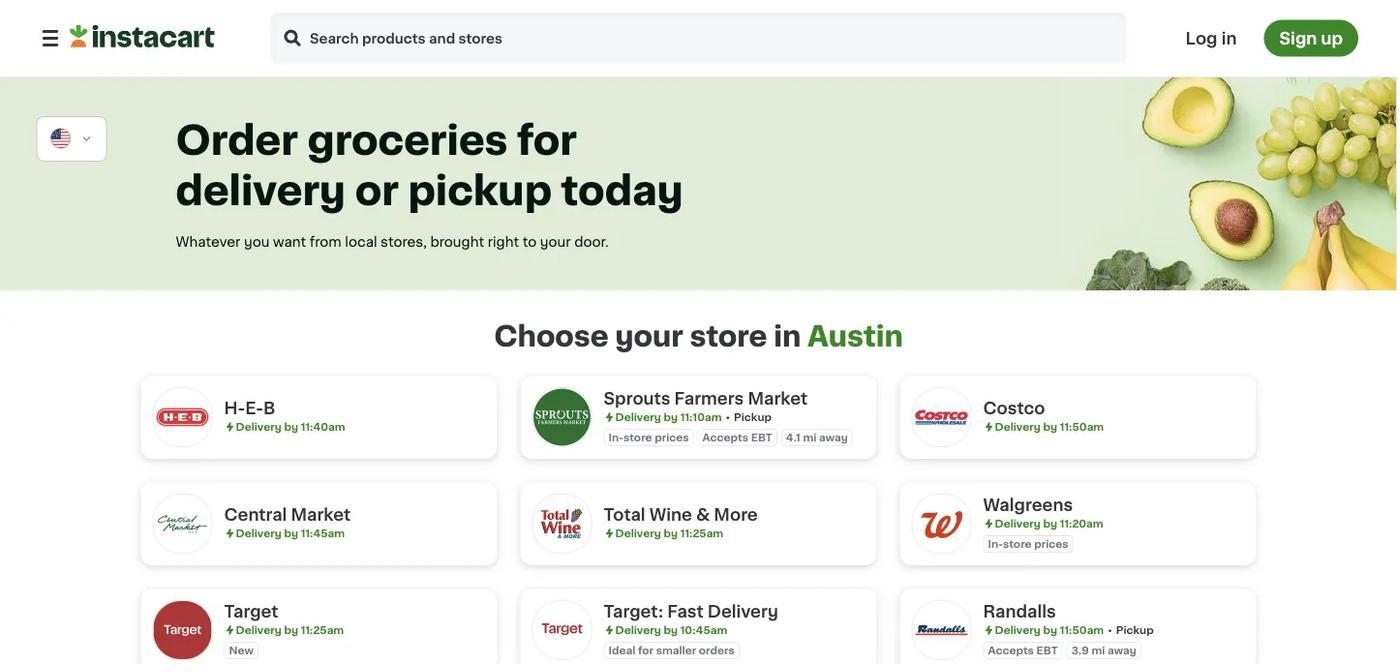 Task type: describe. For each thing, give the bounding box(es) containing it.
0 horizontal spatial in
[[774, 323, 801, 351]]

costco image
[[912, 388, 972, 448]]

e-
[[245, 401, 264, 417]]

more
[[714, 507, 758, 524]]

instacart home image
[[70, 25, 215, 48]]

store for sprouts farmers market
[[624, 433, 652, 443]]

by for target: fast delivery
[[664, 625, 678, 636]]

h e b image
[[153, 388, 213, 448]]

smaller
[[656, 646, 697, 656]]

fast
[[668, 604, 704, 620]]

pickup for sprouts farmers market
[[734, 412, 772, 423]]

costco
[[984, 401, 1046, 417]]

by for walgreens
[[1044, 519, 1058, 529]]

new
[[229, 646, 254, 656]]

&
[[697, 507, 710, 524]]

4.1 mi away
[[786, 433, 848, 443]]

Search field
[[269, 11, 1128, 65]]

pickup
[[408, 172, 552, 211]]

b
[[264, 401, 276, 417]]

in- for walgreens
[[989, 539, 1004, 550]]

delivery up 10:45am
[[708, 604, 779, 620]]

delivery for central market
[[236, 528, 282, 539]]

sign
[[1280, 30, 1318, 47]]

delivery by 11:20am
[[995, 519, 1104, 529]]

sprouts farmers market image
[[532, 388, 592, 448]]

delivery by 11:50am
[[995, 422, 1105, 433]]

mi for 3.9
[[1092, 646, 1106, 656]]

h-
[[224, 401, 245, 417]]

up
[[1322, 30, 1344, 47]]

in- for sprouts farmers market
[[609, 433, 624, 443]]

prices for walgreens
[[1035, 539, 1069, 550]]

whatever
[[176, 235, 241, 249]]

choose your store in austin
[[494, 323, 904, 351]]

log in button
[[1181, 20, 1243, 57]]

by for total wine & more
[[664, 528, 678, 539]]

local
[[345, 235, 377, 249]]

ideal
[[609, 646, 636, 656]]

you
[[244, 235, 270, 249]]

total wine & more
[[604, 507, 758, 524]]

from
[[310, 235, 342, 249]]

today
[[561, 172, 684, 211]]

prices for sprouts farmers market
[[655, 433, 689, 443]]

for inside 'order groceries for delivery or pickup today'
[[517, 122, 577, 161]]

log in
[[1186, 30, 1238, 47]]

sprouts farmers market
[[604, 391, 808, 407]]

target
[[224, 604, 279, 620]]

randalls
[[984, 604, 1057, 620]]

right
[[488, 235, 519, 249]]

door.
[[575, 235, 609, 249]]

delivery for h-e-b
[[236, 422, 282, 433]]

1 vertical spatial for
[[638, 646, 654, 656]]

order groceries for delivery or pickup today
[[176, 122, 684, 211]]

target: fast delivery
[[604, 604, 779, 620]]

farmers
[[675, 391, 744, 407]]

11:20am
[[1060, 519, 1104, 529]]

• for randalls
[[1108, 625, 1113, 636]]

delivery
[[176, 172, 346, 211]]

austin
[[808, 323, 904, 351]]

delivery for total wine & more
[[616, 528, 661, 539]]

delivery down sprouts
[[616, 412, 661, 423]]

sign up button
[[1265, 20, 1359, 57]]

walgreens
[[984, 497, 1074, 514]]

in-store prices for sprouts farmers market
[[609, 433, 689, 443]]

1 horizontal spatial store
[[690, 323, 768, 351]]

central
[[224, 507, 287, 524]]



Task type: vqa. For each thing, say whether or not it's contained in the screenshot.
SOY MILK link
no



Task type: locate. For each thing, give the bounding box(es) containing it.
want
[[273, 235, 306, 249]]

1 vertical spatial 11:50am
[[1060, 625, 1105, 636]]

0 vertical spatial market
[[748, 391, 808, 407]]

walgreens image
[[912, 494, 972, 554]]

1 vertical spatial accepts ebt
[[989, 646, 1059, 656]]

austin button
[[808, 323, 904, 351]]

11:40am
[[301, 422, 345, 433]]

0 horizontal spatial away
[[820, 433, 848, 443]]

delivery down total
[[616, 528, 661, 539]]

by for central market
[[284, 528, 298, 539]]

order
[[176, 122, 298, 161]]

for
[[517, 122, 577, 161], [638, 646, 654, 656]]

for up pickup
[[517, 122, 577, 161]]

0 horizontal spatial accepts
[[703, 433, 749, 443]]

0 vertical spatial in
[[1222, 30, 1238, 47]]

1 vertical spatial delivery by 11:25am
[[236, 625, 344, 636]]

your right to
[[540, 235, 571, 249]]

by for h-e-b
[[284, 422, 298, 433]]

delivery by 11:40am
[[236, 422, 345, 433]]

orders
[[699, 646, 735, 656]]

in right log
[[1222, 30, 1238, 47]]

in-
[[609, 433, 624, 443], [989, 539, 1004, 550]]

market up 11:45am
[[291, 507, 351, 524]]

2 11:50am from the top
[[1060, 625, 1105, 636]]

0 horizontal spatial prices
[[655, 433, 689, 443]]

by
[[664, 412, 678, 423], [284, 422, 298, 433], [1044, 422, 1058, 433], [1044, 519, 1058, 529], [284, 528, 298, 539], [664, 528, 678, 539], [284, 625, 298, 636], [664, 625, 678, 636], [1044, 625, 1058, 636]]

randalls image
[[912, 601, 972, 661]]

in-store prices
[[609, 433, 689, 443], [989, 539, 1069, 550]]

None search field
[[269, 11, 1128, 65]]

0 vertical spatial in-
[[609, 433, 624, 443]]

11:45am
[[301, 528, 345, 539]]

mi for 4.1
[[804, 433, 817, 443]]

0 horizontal spatial pickup
[[734, 412, 772, 423]]

total
[[604, 507, 646, 524]]

0 horizontal spatial in-store prices
[[609, 433, 689, 443]]

mi right 4.1
[[804, 433, 817, 443]]

0 vertical spatial accepts
[[703, 433, 749, 443]]

1 horizontal spatial ebt
[[1037, 646, 1059, 656]]

delivery by 11:45am
[[236, 528, 345, 539]]

or
[[355, 172, 399, 211]]

delivery
[[616, 412, 661, 423], [236, 422, 282, 433], [995, 422, 1041, 433], [995, 519, 1041, 529], [236, 528, 282, 539], [616, 528, 661, 539], [708, 604, 779, 620], [236, 625, 282, 636], [616, 625, 661, 636], [995, 625, 1041, 636]]

prices down delivery by 11:10am • pickup
[[655, 433, 689, 443]]

stores,
[[381, 235, 427, 249]]

11:10am
[[681, 412, 722, 423]]

accepts
[[703, 433, 749, 443], [989, 646, 1035, 656]]

11:50am for delivery by 11:50am
[[1060, 422, 1105, 433]]

pickup up 3.9 mi away at bottom
[[1117, 625, 1154, 636]]

0 vertical spatial prices
[[655, 433, 689, 443]]

store down sprouts
[[624, 433, 652, 443]]

mi
[[804, 433, 817, 443], [1092, 646, 1106, 656]]

delivery by 11:25am down wine
[[616, 528, 724, 539]]

in inside "button"
[[1222, 30, 1238, 47]]

accepts ebt
[[703, 433, 773, 443], [989, 646, 1059, 656]]

delivery by 11:25am down target
[[236, 625, 344, 636]]

1 horizontal spatial in-store prices
[[989, 539, 1069, 550]]

0 horizontal spatial delivery by 11:25am
[[236, 625, 344, 636]]

open main menu image
[[39, 27, 62, 50]]

2 horizontal spatial store
[[1004, 539, 1032, 550]]

in-store prices down sprouts
[[609, 433, 689, 443]]

total wine & more image
[[532, 494, 592, 554]]

in left austin "popup button"
[[774, 323, 801, 351]]

in-store prices for walgreens
[[989, 539, 1069, 550]]

away
[[820, 433, 848, 443], [1108, 646, 1137, 656]]

prices
[[655, 433, 689, 443], [1035, 539, 1069, 550]]

whatever you want from local stores, brought right to your door.
[[176, 235, 609, 249]]

0 horizontal spatial market
[[291, 507, 351, 524]]

0 horizontal spatial ebt
[[751, 433, 773, 443]]

1 horizontal spatial pickup
[[1117, 625, 1154, 636]]

11:25am for target
[[301, 625, 344, 636]]

delivery for walgreens
[[995, 519, 1041, 529]]

target: fast delivery image
[[532, 601, 592, 661]]

wine
[[650, 507, 693, 524]]

1 vertical spatial store
[[624, 433, 652, 443]]

delivery down "central"
[[236, 528, 282, 539]]

0 horizontal spatial mi
[[804, 433, 817, 443]]

10:45am
[[681, 625, 728, 636]]

0 vertical spatial •
[[726, 412, 730, 423]]

market up 4.1
[[748, 391, 808, 407]]

away right 3.9
[[1108, 646, 1137, 656]]

0 vertical spatial for
[[517, 122, 577, 161]]

0 vertical spatial pickup
[[734, 412, 772, 423]]

1 vertical spatial pickup
[[1117, 625, 1154, 636]]

united states element
[[49, 127, 73, 151]]

1 horizontal spatial for
[[638, 646, 654, 656]]

1 horizontal spatial 11:25am
[[681, 528, 724, 539]]

in- down walgreens
[[989, 539, 1004, 550]]

away right 4.1
[[820, 433, 848, 443]]

delivery by 11:25am for target
[[236, 625, 344, 636]]

delivery down the e-
[[236, 422, 282, 433]]

0 horizontal spatial 11:25am
[[301, 625, 344, 636]]

ideal for smaller orders
[[609, 646, 735, 656]]

1 vertical spatial prices
[[1035, 539, 1069, 550]]

to
[[523, 235, 537, 249]]

•
[[726, 412, 730, 423], [1108, 625, 1113, 636]]

1 vertical spatial •
[[1108, 625, 1113, 636]]

1 horizontal spatial accepts
[[989, 646, 1035, 656]]

0 horizontal spatial store
[[624, 433, 652, 443]]

target:
[[604, 604, 664, 620]]

choose
[[494, 323, 609, 351]]

store for walgreens
[[1004, 539, 1032, 550]]

brought
[[431, 235, 484, 249]]

1 horizontal spatial delivery by 11:25am
[[616, 528, 724, 539]]

pickup for randalls
[[1117, 625, 1154, 636]]

your
[[540, 235, 571, 249], [616, 323, 684, 351]]

0 vertical spatial mi
[[804, 433, 817, 443]]

store up farmers
[[690, 323, 768, 351]]

accepts down 11:10am
[[703, 433, 749, 443]]

1 vertical spatial your
[[616, 323, 684, 351]]

sprouts
[[604, 391, 671, 407]]

in
[[1222, 30, 1238, 47], [774, 323, 801, 351]]

accepts down randalls
[[989, 646, 1035, 656]]

0 vertical spatial delivery by 11:25am
[[616, 528, 724, 539]]

target image
[[153, 601, 213, 661]]

• down farmers
[[726, 412, 730, 423]]

h-e-b
[[224, 401, 276, 417]]

0 vertical spatial store
[[690, 323, 768, 351]]

in- down sprouts
[[609, 433, 624, 443]]

1 horizontal spatial in-
[[989, 539, 1004, 550]]

sign up
[[1280, 30, 1344, 47]]

pickup
[[734, 412, 772, 423], [1117, 625, 1154, 636]]

1 vertical spatial in-
[[989, 539, 1004, 550]]

4.1
[[786, 433, 801, 443]]

3.9 mi away
[[1072, 646, 1137, 656]]

delivery down target:
[[616, 625, 661, 636]]

2 vertical spatial store
[[1004, 539, 1032, 550]]

1 horizontal spatial away
[[1108, 646, 1137, 656]]

3.9
[[1072, 646, 1090, 656]]

ebt
[[751, 433, 773, 443], [1037, 646, 1059, 656]]

0 vertical spatial ebt
[[751, 433, 773, 443]]

1 vertical spatial away
[[1108, 646, 1137, 656]]

1 horizontal spatial accepts ebt
[[989, 646, 1059, 656]]

delivery for target: fast delivery
[[616, 625, 661, 636]]

pickup down farmers
[[734, 412, 772, 423]]

0 horizontal spatial accepts ebt
[[703, 433, 773, 443]]

1 vertical spatial mi
[[1092, 646, 1106, 656]]

11:50am
[[1060, 422, 1105, 433], [1060, 625, 1105, 636]]

central market
[[224, 507, 351, 524]]

store down delivery by 11:20am
[[1004, 539, 1032, 550]]

store
[[690, 323, 768, 351], [624, 433, 652, 443], [1004, 539, 1032, 550]]

in-store prices down delivery by 11:20am
[[989, 539, 1069, 550]]

0 horizontal spatial •
[[726, 412, 730, 423]]

1 horizontal spatial in
[[1222, 30, 1238, 47]]

delivery down randalls
[[995, 625, 1041, 636]]

delivery by 10:45am
[[616, 625, 728, 636]]

delivery down target
[[236, 625, 282, 636]]

1 vertical spatial in
[[774, 323, 801, 351]]

delivery down walgreens
[[995, 519, 1041, 529]]

groceries
[[308, 122, 508, 161]]

0 vertical spatial away
[[820, 433, 848, 443]]

1 vertical spatial 11:25am
[[301, 625, 344, 636]]

1 vertical spatial in-store prices
[[989, 539, 1069, 550]]

delivery by 11:25am
[[616, 528, 724, 539], [236, 625, 344, 636]]

1 horizontal spatial •
[[1108, 625, 1113, 636]]

delivery for target
[[236, 625, 282, 636]]

for right the ideal
[[638, 646, 654, 656]]

0 horizontal spatial in-
[[609, 433, 624, 443]]

0 vertical spatial 11:25am
[[681, 528, 724, 539]]

11:50am for delivery by 11:50am • pickup
[[1060, 625, 1105, 636]]

by for costco
[[1044, 422, 1058, 433]]

1 vertical spatial market
[[291, 507, 351, 524]]

1 vertical spatial ebt
[[1037, 646, 1059, 656]]

11:25am for total wine & more
[[681, 528, 724, 539]]

log
[[1186, 30, 1218, 47]]

market
[[748, 391, 808, 407], [291, 507, 351, 524]]

0 horizontal spatial your
[[540, 235, 571, 249]]

delivery by 11:10am • pickup
[[616, 412, 772, 423]]

ebt left 4.1
[[751, 433, 773, 443]]

0 vertical spatial accepts ebt
[[703, 433, 773, 443]]

accepts ebt down randalls
[[989, 646, 1059, 656]]

11:50am up walgreens
[[1060, 422, 1105, 433]]

1 horizontal spatial market
[[748, 391, 808, 407]]

• for sprouts farmers market
[[726, 412, 730, 423]]

0 vertical spatial 11:50am
[[1060, 422, 1105, 433]]

1 vertical spatial accepts
[[989, 646, 1035, 656]]

away for 4.1 mi away
[[820, 433, 848, 443]]

accepts ebt down 11:10am
[[703, 433, 773, 443]]

1 horizontal spatial prices
[[1035, 539, 1069, 550]]

delivery by 11:25am for total wine & more
[[616, 528, 724, 539]]

delivery down costco
[[995, 422, 1041, 433]]

0 vertical spatial your
[[540, 235, 571, 249]]

ebt left 3.9
[[1037, 646, 1059, 656]]

mi right 3.9
[[1092, 646, 1106, 656]]

11:50am up 3.9
[[1060, 625, 1105, 636]]

central market image
[[153, 494, 213, 554]]

prices down delivery by 11:20am
[[1035, 539, 1069, 550]]

your up sprouts
[[616, 323, 684, 351]]

1 horizontal spatial mi
[[1092, 646, 1106, 656]]

1 horizontal spatial your
[[616, 323, 684, 351]]

delivery by 11:50am • pickup
[[995, 625, 1154, 636]]

11:25am
[[681, 528, 724, 539], [301, 625, 344, 636]]

1 11:50am from the top
[[1060, 422, 1105, 433]]

away for 3.9 mi away
[[1108, 646, 1137, 656]]

delivery for costco
[[995, 422, 1041, 433]]

0 horizontal spatial for
[[517, 122, 577, 161]]

0 vertical spatial in-store prices
[[609, 433, 689, 443]]

• up 3.9 mi away at bottom
[[1108, 625, 1113, 636]]

by for target
[[284, 625, 298, 636]]



